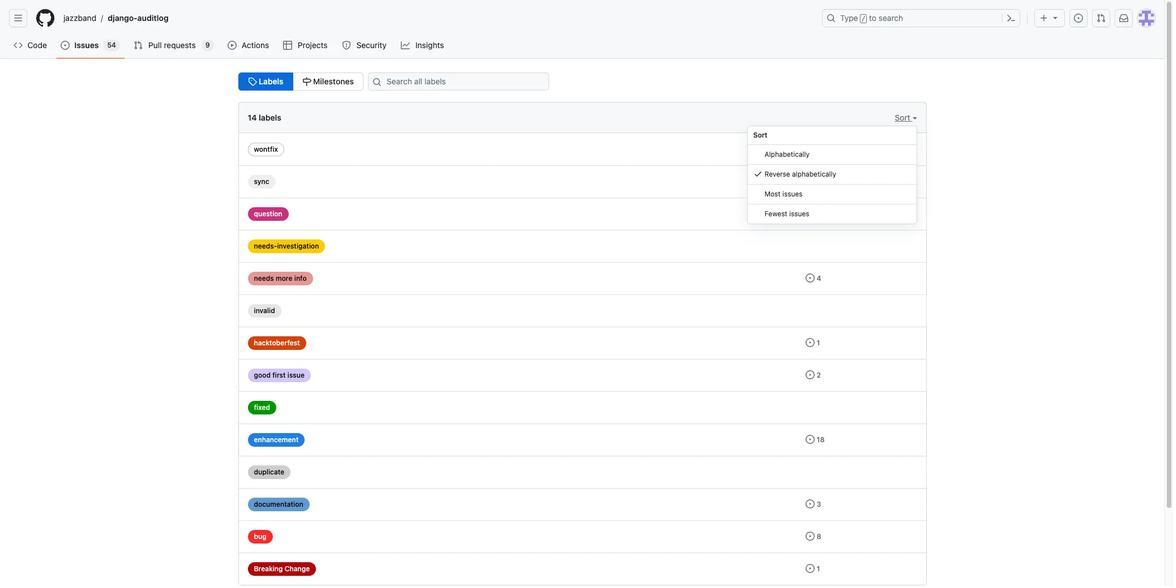 Task type: describe. For each thing, give the bounding box(es) containing it.
most issues link
[[748, 185, 916, 204]]

tag image
[[248, 77, 257, 86]]

14 labels
[[248, 113, 281, 122]]

insights link
[[396, 37, 450, 54]]

command palette image
[[1007, 14, 1016, 23]]

info
[[294, 274, 307, 283]]

search
[[879, 13, 903, 23]]

issue opened image for good first issue
[[805, 370, 814, 379]]

4
[[817, 274, 821, 283]]

alphabetically link
[[748, 145, 916, 165]]

to
[[869, 13, 877, 23]]

2
[[817, 371, 821, 379]]

play image
[[227, 41, 236, 50]]

fewest issues link
[[748, 204, 916, 224]]

breaking
[[254, 565, 283, 573]]

wontfix link
[[248, 143, 284, 156]]

actions
[[242, 40, 269, 50]]

plus image
[[1040, 14, 1049, 23]]

enhancement
[[254, 435, 299, 444]]

issue opened image for 1
[[805, 564, 814, 573]]

first
[[272, 371, 286, 379]]

graph image
[[401, 41, 410, 50]]

issue opened image for 4
[[805, 273, 814, 283]]

alphabetically
[[792, 170, 836, 178]]

pull
[[148, 40, 162, 50]]

3 link
[[805, 499, 821, 508]]

14
[[248, 113, 257, 122]]

issue element
[[238, 72, 363, 91]]

milestone image
[[302, 77, 311, 86]]

invalid link
[[248, 304, 281, 318]]

wontfix
[[254, 145, 278, 153]]

alphabetically
[[765, 150, 810, 159]]

type
[[840, 13, 858, 23]]

3
[[817, 500, 821, 508]]

1 for hacktoberfest
[[817, 339, 820, 347]]

labels
[[259, 113, 281, 122]]

type / to search
[[840, 13, 903, 23]]

actions link
[[223, 37, 274, 54]]

documentation link
[[248, 498, 310, 511]]

1 link for breaking change
[[805, 564, 820, 573]]

documentation
[[254, 500, 303, 508]]

jazzband
[[63, 13, 96, 23]]

4 link
[[805, 273, 821, 283]]

2 link
[[805, 370, 821, 379]]

fewest issues
[[765, 209, 809, 218]]

8
[[817, 532, 821, 541]]

reverse
[[765, 170, 790, 178]]

breaking change
[[254, 565, 310, 573]]

pull requests
[[148, 40, 196, 50]]

homepage image
[[36, 9, 54, 27]]

investigation
[[277, 242, 319, 250]]

duplicate
[[254, 468, 284, 476]]

0 horizontal spatial sort
[[753, 131, 768, 139]]

18 link
[[805, 435, 825, 444]]

/ for jazzband
[[101, 13, 103, 23]]

needs-
[[254, 242, 277, 250]]

needs more info
[[254, 274, 307, 283]]

needs-investigation link
[[248, 240, 325, 253]]

sort inside 'popup button'
[[895, 113, 912, 122]]

auditlog
[[137, 13, 169, 23]]

sort button
[[895, 112, 917, 123]]

hacktoberfest
[[254, 339, 300, 347]]

shield image
[[342, 41, 351, 50]]

bug link
[[248, 530, 273, 544]]

9
[[205, 41, 210, 49]]

reverse alphabetically
[[765, 170, 836, 178]]

enhancement link
[[248, 433, 305, 447]]

security
[[356, 40, 387, 50]]



Task type: vqa. For each thing, say whether or not it's contained in the screenshot.
the Privacy
no



Task type: locate. For each thing, give the bounding box(es) containing it.
Search all labels text field
[[368, 72, 549, 91]]

hacktoberfest link
[[248, 336, 306, 350]]

git pull request image
[[134, 41, 143, 50]]

question
[[254, 209, 282, 218]]

issue opened image for hacktoberfest
[[805, 338, 814, 347]]

projects
[[298, 40, 328, 50]]

issue opened image left the 2
[[805, 370, 814, 379]]

needs
[[254, 274, 274, 283]]

insights
[[415, 40, 444, 50]]

issue opened image for 8
[[805, 532, 814, 541]]

issue opened image for 3
[[805, 499, 814, 508]]

1 horizontal spatial /
[[862, 15, 866, 23]]

more
[[276, 274, 292, 283]]

issue opened image left 8
[[805, 532, 814, 541]]

code link
[[9, 37, 52, 54]]

/
[[101, 13, 103, 23], [862, 15, 866, 23]]

issue opened image
[[1074, 14, 1083, 23], [805, 273, 814, 283], [805, 435, 814, 444], [805, 499, 814, 508], [805, 532, 814, 541], [805, 564, 814, 573]]

issue opened image up 2 link
[[805, 338, 814, 347]]

1 vertical spatial 1 link
[[805, 564, 820, 573]]

1 link
[[805, 338, 820, 347], [805, 564, 820, 573]]

/ left django-
[[101, 13, 103, 23]]

fixed
[[254, 403, 270, 412]]

Labels search field
[[368, 72, 549, 91]]

milestones link
[[292, 72, 363, 91]]

sync link
[[248, 175, 276, 189]]

issue opened image down 8 'link'
[[805, 564, 814, 573]]

issues for most issues
[[783, 190, 803, 198]]

/ inside the type / to search
[[862, 15, 866, 23]]

fixed link
[[248, 401, 276, 414]]

check image
[[753, 169, 762, 178]]

0 vertical spatial issues
[[783, 190, 803, 198]]

sync
[[254, 177, 269, 186]]

search image
[[373, 78, 382, 87]]

1 horizontal spatial sort
[[895, 113, 912, 122]]

change
[[285, 565, 310, 573]]

None search field
[[363, 72, 563, 91]]

8 link
[[805, 532, 821, 541]]

0 vertical spatial issue opened image
[[61, 41, 70, 50]]

1 vertical spatial issue opened image
[[805, 338, 814, 347]]

0 vertical spatial 1
[[817, 339, 820, 347]]

security link
[[337, 37, 392, 54]]

list
[[59, 9, 815, 27]]

needs-investigation
[[254, 242, 319, 250]]

issue opened image left the issues
[[61, 41, 70, 50]]

issue
[[288, 371, 305, 379]]

triangle down image
[[1051, 13, 1060, 22]]

projects link
[[279, 37, 333, 54]]

1 vertical spatial sort
[[753, 131, 768, 139]]

bug
[[254, 532, 267, 541]]

3 open issues and pull requests image
[[805, 209, 814, 218]]

needs more info link
[[248, 272, 313, 285]]

jazzband link
[[59, 9, 101, 27]]

django-auditlog link
[[103, 9, 173, 27]]

issues right fewest
[[789, 209, 809, 218]]

issue opened image left 4
[[805, 273, 814, 283]]

issues right most
[[783, 190, 803, 198]]

issue opened image left 18 at the bottom right of the page
[[805, 435, 814, 444]]

duplicate link
[[248, 465, 291, 479]]

fewest
[[765, 209, 787, 218]]

1 for breaking change
[[817, 565, 820, 573]]

issues
[[783, 190, 803, 198], [789, 209, 809, 218]]

code image
[[14, 41, 23, 50]]

2 1 link from the top
[[805, 564, 820, 573]]

invalid
[[254, 306, 275, 315]]

2 vertical spatial issue opened image
[[805, 370, 814, 379]]

issue opened image left git pull request icon on the right top of the page
[[1074, 14, 1083, 23]]

breaking change link
[[248, 562, 316, 576]]

2 1 from the top
[[817, 565, 820, 573]]

1 link up 2 link
[[805, 338, 820, 347]]

git pull request image
[[1097, 14, 1106, 23]]

milestones
[[311, 76, 354, 86]]

issue opened image for 18
[[805, 435, 814, 444]]

1 down 8
[[817, 565, 820, 573]]

issue opened image left 3
[[805, 499, 814, 508]]

0 vertical spatial 1 link
[[805, 338, 820, 347]]

reverse alphabetically link
[[748, 165, 916, 185]]

table image
[[283, 41, 292, 50]]

sort
[[895, 113, 912, 122], [753, 131, 768, 139]]

1 vertical spatial 1
[[817, 565, 820, 573]]

most
[[765, 190, 781, 198]]

menu
[[747, 126, 917, 224]]

/ left to
[[862, 15, 866, 23]]

0 vertical spatial sort
[[895, 113, 912, 122]]

good first issue
[[254, 371, 305, 379]]

requests
[[164, 40, 196, 50]]

1
[[817, 339, 820, 347], [817, 565, 820, 573]]

1 up the 2
[[817, 339, 820, 347]]

notifications image
[[1119, 14, 1128, 23]]

issue opened image
[[61, 41, 70, 50], [805, 338, 814, 347], [805, 370, 814, 379]]

/ for type
[[862, 15, 866, 23]]

54
[[107, 41, 116, 49]]

issues
[[74, 40, 99, 50]]

1 1 link from the top
[[805, 338, 820, 347]]

1 1 from the top
[[817, 339, 820, 347]]

1 vertical spatial issues
[[789, 209, 809, 218]]

question link
[[248, 207, 289, 221]]

/ inside jazzband / django-auditlog
[[101, 13, 103, 23]]

1 link for hacktoberfest
[[805, 338, 820, 347]]

issues for fewest issues
[[789, 209, 809, 218]]

good
[[254, 371, 271, 379]]

1 link down 8 'link'
[[805, 564, 820, 573]]

menu containing sort
[[747, 126, 917, 224]]

list containing jazzband
[[59, 9, 815, 27]]

18
[[817, 435, 825, 444]]

most issues
[[765, 190, 803, 198]]

0 horizontal spatial /
[[101, 13, 103, 23]]

django-
[[108, 13, 137, 23]]

good first issue link
[[248, 369, 311, 382]]

jazzband / django-auditlog
[[63, 13, 169, 23]]

code
[[27, 40, 47, 50]]



